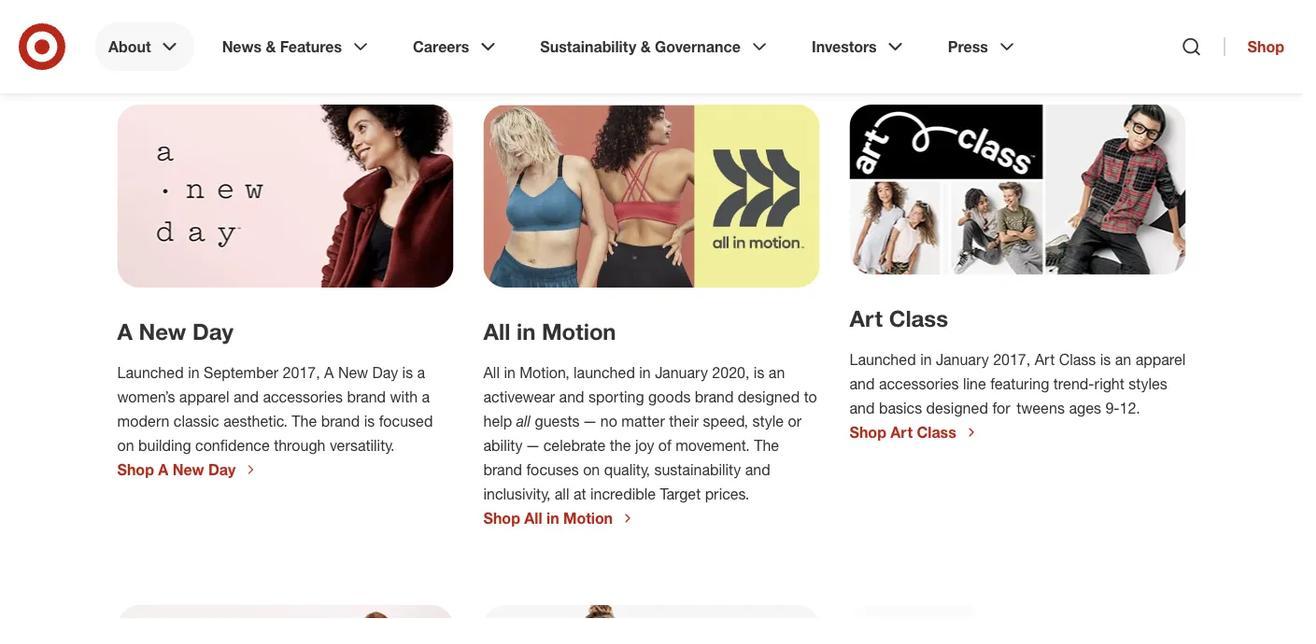 Task type: describe. For each thing, give the bounding box(es) containing it.
sporting
[[588, 388, 644, 406]]

matter
[[621, 412, 665, 430]]

styles
[[1129, 375, 1167, 393]]

brand left with
[[347, 388, 386, 406]]

a new day
[[117, 318, 233, 345]]

a woman kissing another woman image
[[483, 105, 820, 288]]

features
[[280, 37, 342, 56]]

0 vertical spatial a
[[417, 363, 425, 382]]

2 vertical spatial class
[[917, 423, 956, 441]]

basics
[[879, 399, 922, 417]]

and left basics at the bottom right of the page
[[850, 399, 875, 417]]

classic
[[174, 412, 219, 430]]

ages
[[1069, 399, 1101, 417]]

focused
[[379, 412, 433, 430]]

designed inside "launched in january 2017, art class is an apparel and accessories line featuring trend-right styles and basics designed for  tweens ages 9-12. shop art class"
[[926, 399, 988, 417]]

and inside guests — no matter their speed, style or ability — celebrate the joy of movement. the brand focuses on quality, sustainability and inclusivity, all at incredible target prices. shop all in motion
[[745, 460, 770, 479]]

an inside all in motion, launched in january 2020, is an activewear and sporting goods brand designed to help
[[769, 363, 785, 382]]

guests
[[535, 412, 580, 430]]

motion,
[[520, 363, 569, 382]]

brand inside all in motion, launched in january 2020, is an activewear and sporting goods brand designed to help
[[695, 388, 734, 406]]

january inside "launched in january 2017, art class is an apparel and accessories line featuring trend-right styles and basics designed for  tweens ages 9-12. shop art class"
[[936, 350, 989, 368]]

launched
[[574, 363, 635, 382]]

is inside all in motion, launched in january 2020, is an activewear and sporting goods brand designed to help
[[754, 363, 764, 382]]

all for all in motion, launched in january 2020, is an activewear and sporting goods brand designed to help
[[483, 363, 500, 382]]

and inside all in motion, launched in january 2020, is an activewear and sporting goods brand designed to help
[[559, 388, 584, 406]]

women's
[[117, 388, 175, 406]]

celebrate
[[543, 436, 606, 454]]

in for motion,
[[504, 363, 515, 382]]

1 vertical spatial class
[[1059, 350, 1096, 368]]

about
[[108, 37, 151, 56]]

a collage of a man and a woman image
[[850, 105, 1186, 275]]

news
[[222, 37, 262, 56]]

quality,
[[604, 460, 650, 479]]

2 vertical spatial art
[[891, 423, 913, 441]]

tweens
[[1016, 399, 1065, 417]]

right
[[1094, 375, 1124, 393]]

brand inside guests — no matter their speed, style or ability — celebrate the joy of movement. the brand focuses on quality, sustainability and inclusivity, all at incredible target prices. shop all in motion
[[483, 460, 522, 479]]

modern
[[117, 412, 169, 430]]

careers link
[[400, 22, 512, 71]]

launched in january 2017, art class is an apparel and accessories line featuring trend-right styles and basics designed for  tweens ages 9-12. shop art class
[[850, 350, 1186, 441]]

at
[[573, 485, 586, 503]]

press link
[[935, 22, 1031, 71]]

sustainability
[[540, 37, 636, 56]]

careers
[[413, 37, 469, 56]]

in inside guests — no matter their speed, style or ability — celebrate the joy of movement. the brand focuses on quality, sustainability and inclusivity, all at incredible target prices. shop all in motion
[[546, 509, 559, 527]]

in for january
[[920, 350, 932, 368]]

in for september
[[188, 363, 200, 382]]

& for features
[[266, 37, 276, 56]]

art class
[[850, 305, 948, 332]]

all in motion
[[483, 318, 616, 345]]

trend-
[[1053, 375, 1094, 393]]

9-
[[1105, 399, 1119, 417]]

2017, a
[[283, 363, 334, 382]]

news & features
[[222, 37, 342, 56]]

shop inside "launched in january 2017, art class is an apparel and accessories line featuring trend-right styles and basics designed for  tweens ages 9-12. shop art class"
[[850, 423, 886, 441]]

brand up versatility.
[[321, 412, 360, 430]]

0 horizontal spatial art
[[850, 305, 883, 332]]

1 vertical spatial day
[[372, 363, 398, 382]]

and inside launched in september 2017, a new day is a women's apparel and accessories brand with a modern classic aesthetic. the brand is focused on building confidence through versatility. shop a new day
[[233, 388, 259, 406]]

january inside all in motion, launched in january 2020, is an activewear and sporting goods brand designed to help
[[655, 363, 708, 382]]

goods
[[648, 388, 691, 406]]

versatility.
[[330, 436, 395, 454]]

guests — no matter their speed, style or ability — celebrate the joy of movement. the brand focuses on quality, sustainability and inclusivity, all at incredible target prices. shop all in motion
[[483, 412, 801, 527]]

1 vertical spatial —
[[527, 436, 539, 454]]

0 vertical spatial new
[[139, 318, 186, 345]]

1 vertical spatial art
[[1035, 350, 1055, 368]]

sustainability & governance link
[[527, 22, 784, 71]]

the inside guests — no matter their speed, style or ability — celebrate the joy of movement. the brand focuses on quality, sustainability and inclusivity, all at incredible target prices. shop all in motion
[[754, 436, 779, 454]]

launched for class
[[850, 350, 916, 368]]

through
[[274, 436, 326, 454]]

about link
[[95, 22, 194, 71]]

shop inside guests — no matter their speed, style or ability — celebrate the joy of movement. the brand focuses on quality, sustainability and inclusivity, all at incredible target prices. shop all in motion
[[483, 509, 520, 527]]

is inside "launched in january 2017, art class is an apparel and accessories line featuring trend-right styles and basics designed for  tweens ages 9-12. shop art class"
[[1100, 350, 1111, 368]]

apparel inside "launched in january 2017, art class is an apparel and accessories line featuring trend-right styles and basics designed for  tweens ages 9-12. shop art class"
[[1136, 350, 1186, 368]]

target
[[660, 485, 701, 503]]

all for all in motion
[[483, 318, 510, 345]]

and right the to
[[850, 375, 875, 393]]

to
[[804, 388, 817, 406]]

incredible
[[590, 485, 656, 503]]

movement.
[[675, 436, 750, 454]]



Task type: vqa. For each thing, say whether or not it's contained in the screenshot.
Photo of Cara Sylvester
no



Task type: locate. For each thing, give the bounding box(es) containing it.
an inside "launched in january 2017, art class is an apparel and accessories line featuring trend-right styles and basics designed for  tweens ages 9-12. shop art class"
[[1115, 350, 1131, 368]]

featuring
[[990, 375, 1049, 393]]

september
[[204, 363, 278, 382]]

launched down art class
[[850, 350, 916, 368]]

an
[[1115, 350, 1131, 368], [769, 363, 785, 382]]

1 vertical spatial all
[[555, 485, 569, 503]]

0 vertical spatial on
[[117, 436, 134, 454]]

& for governance
[[640, 37, 651, 56]]

all in motion, launched in january 2020, is an activewear and sporting goods brand designed to help
[[483, 363, 817, 430]]

1 vertical spatial all
[[483, 363, 500, 382]]

designed up style
[[738, 388, 800, 406]]

0 vertical spatial the
[[292, 412, 317, 430]]

1 vertical spatial new
[[338, 363, 368, 382]]

in up activewear
[[504, 363, 515, 382]]

brand down 'ability'
[[483, 460, 522, 479]]

is up versatility.
[[364, 412, 375, 430]]

speed,
[[703, 412, 748, 430]]

investors
[[812, 37, 877, 56]]

2 & from the left
[[640, 37, 651, 56]]

motion up launched
[[542, 318, 616, 345]]

a up women's
[[117, 318, 133, 345]]

on
[[117, 436, 134, 454], [583, 460, 600, 479]]

day up september
[[192, 318, 233, 345]]

all inside guests — no matter their speed, style or ability — celebrate the joy of movement. the brand focuses on quality, sustainability and inclusivity, all at incredible target prices. shop all in motion
[[524, 509, 542, 527]]

2 vertical spatial all
[[524, 509, 542, 527]]

0 vertical spatial class
[[889, 305, 948, 332]]

0 horizontal spatial accessories
[[263, 388, 343, 406]]

0 horizontal spatial apparel
[[179, 388, 229, 406]]

accessories
[[879, 375, 959, 393], [263, 388, 343, 406]]

1 horizontal spatial january
[[936, 350, 989, 368]]

&
[[266, 37, 276, 56], [640, 37, 651, 56]]

focuses
[[526, 460, 579, 479]]

0 horizontal spatial on
[[117, 436, 134, 454]]

motion inside guests — no matter their speed, style or ability — celebrate the joy of movement. the brand focuses on quality, sustainability and inclusivity, all at incredible target prices. shop all in motion
[[563, 509, 613, 527]]

a
[[417, 363, 425, 382], [422, 388, 430, 406]]

joy
[[635, 436, 654, 454]]

building
[[138, 436, 191, 454]]

— right 'ability'
[[527, 436, 539, 454]]

0 vertical spatial day
[[192, 318, 233, 345]]

day down the confidence
[[208, 460, 236, 479]]

1 horizontal spatial art
[[891, 423, 913, 441]]

1 horizontal spatial designed
[[926, 399, 988, 417]]

1 vertical spatial a
[[158, 460, 168, 479]]

shop link
[[1224, 37, 1284, 56]]

day up with
[[372, 363, 398, 382]]

is right the 2020,
[[754, 363, 764, 382]]

all left at
[[555, 485, 569, 503]]

new right the 2017, a
[[338, 363, 368, 382]]

and up prices.
[[745, 460, 770, 479]]

0 horizontal spatial &
[[266, 37, 276, 56]]

launched for new
[[117, 363, 184, 382]]

their
[[669, 412, 699, 430]]

a down building
[[158, 460, 168, 479]]

all
[[516, 412, 535, 430], [555, 485, 569, 503]]

shop art class link
[[850, 423, 979, 442]]

accessories up basics at the bottom right of the page
[[879, 375, 959, 393]]

activewear
[[483, 388, 555, 406]]

aesthetic.
[[223, 412, 288, 430]]

sustainability & governance
[[540, 37, 741, 56]]

all down activewear
[[516, 412, 535, 430]]

12.
[[1119, 399, 1140, 417]]

accessories inside "launched in january 2017, art class is an apparel and accessories line featuring trend-right styles and basics designed for  tweens ages 9-12. shop art class"
[[879, 375, 959, 393]]

on down modern
[[117, 436, 134, 454]]

launched in september 2017, a new day is a women's apparel and accessories brand with a modern classic aesthetic. the brand is focused on building confidence through versatility. shop a new day
[[117, 363, 433, 479]]

a
[[117, 318, 133, 345], [158, 460, 168, 479]]

or
[[788, 412, 801, 430]]

motion
[[542, 318, 616, 345], [563, 509, 613, 527]]

prices.
[[705, 485, 749, 503]]

governance
[[655, 37, 741, 56]]

& right news
[[266, 37, 276, 56]]

all inside guests — no matter their speed, style or ability — celebrate the joy of movement. the brand focuses on quality, sustainability and inclusivity, all at incredible target prices. shop all in motion
[[555, 485, 569, 503]]

is
[[1100, 350, 1111, 368], [402, 363, 413, 382], [754, 363, 764, 382], [364, 412, 375, 430]]

1 horizontal spatial the
[[754, 436, 779, 454]]

no
[[600, 412, 617, 430]]

0 vertical spatial all
[[516, 412, 535, 430]]

1 vertical spatial apparel
[[179, 388, 229, 406]]

1 horizontal spatial a
[[158, 460, 168, 479]]

class up basics at the bottom right of the page
[[889, 305, 948, 332]]

apparel up classic
[[179, 388, 229, 406]]

apparel inside launched in september 2017, a new day is a women's apparel and accessories brand with a modern classic aesthetic. the brand is focused on building confidence through versatility. shop a new day
[[179, 388, 229, 406]]

january up line
[[936, 350, 989, 368]]

new up women's
[[139, 318, 186, 345]]

on up at
[[583, 460, 600, 479]]

1 horizontal spatial launched
[[850, 350, 916, 368]]

january up goods
[[655, 363, 708, 382]]

shop inside launched in september 2017, a new day is a women's apparel and accessories brand with a modern classic aesthetic. the brand is focused on building confidence through versatility. shop a new day
[[117, 460, 154, 479]]

2 vertical spatial day
[[208, 460, 236, 479]]

0 horizontal spatial an
[[769, 363, 785, 382]]

and up guests at bottom left
[[559, 388, 584, 406]]

confidence
[[195, 436, 270, 454]]

on inside guests — no matter their speed, style or ability — celebrate the joy of movement. the brand focuses on quality, sustainability and inclusivity, all at incredible target prices. shop all in motion
[[583, 460, 600, 479]]

in down art class
[[920, 350, 932, 368]]

a inside launched in september 2017, a new day is a women's apparel and accessories brand with a modern classic aesthetic. the brand is focused on building confidence through versatility. shop a new day
[[158, 460, 168, 479]]

0 vertical spatial motion
[[542, 318, 616, 345]]

the up through
[[292, 412, 317, 430]]

0 horizontal spatial —
[[527, 436, 539, 454]]

1 vertical spatial the
[[754, 436, 779, 454]]

1 horizontal spatial &
[[640, 37, 651, 56]]

launched
[[850, 350, 916, 368], [117, 363, 184, 382]]

0 vertical spatial —
[[584, 412, 596, 430]]

apparel up "styles"
[[1136, 350, 1186, 368]]

0 horizontal spatial all
[[516, 412, 535, 430]]

line
[[963, 375, 986, 393]]

0 vertical spatial all
[[483, 318, 510, 345]]

in down a new day
[[188, 363, 200, 382]]

is up with
[[402, 363, 413, 382]]

a person with curly hair image
[[117, 105, 453, 288]]

apparel
[[1136, 350, 1186, 368], [179, 388, 229, 406]]

and
[[850, 375, 875, 393], [233, 388, 259, 406], [559, 388, 584, 406], [850, 399, 875, 417], [745, 460, 770, 479]]

the inside launched in september 2017, a new day is a women's apparel and accessories brand with a modern classic aesthetic. the brand is focused on building confidence through versatility. shop a new day
[[292, 412, 317, 430]]

in up motion,
[[517, 318, 536, 345]]

2017,
[[993, 350, 1030, 368]]

in for motion
[[517, 318, 536, 345]]

1 horizontal spatial on
[[583, 460, 600, 479]]

the down style
[[754, 436, 779, 454]]

1 & from the left
[[266, 37, 276, 56]]

2020,
[[712, 363, 749, 382]]

an right the 2020,
[[769, 363, 785, 382]]

0 horizontal spatial launched
[[117, 363, 184, 382]]

january
[[936, 350, 989, 368], [655, 363, 708, 382]]

the
[[292, 412, 317, 430], [754, 436, 779, 454]]

1 horizontal spatial an
[[1115, 350, 1131, 368]]

brand
[[347, 388, 386, 406], [695, 388, 734, 406], [321, 412, 360, 430], [483, 460, 522, 479]]

in up goods
[[639, 363, 651, 382]]

1 vertical spatial motion
[[563, 509, 613, 527]]

press
[[948, 37, 988, 56]]

all
[[483, 318, 510, 345], [483, 363, 500, 382], [524, 509, 542, 527]]

1 horizontal spatial all
[[555, 485, 569, 503]]

brand up the speed, at right
[[695, 388, 734, 406]]

a right with
[[422, 388, 430, 406]]

an up right
[[1115, 350, 1131, 368]]

new down building
[[173, 460, 204, 479]]

—
[[584, 412, 596, 430], [527, 436, 539, 454]]

0 vertical spatial apparel
[[1136, 350, 1186, 368]]

accessories down the 2017, a
[[263, 388, 343, 406]]

and down september
[[233, 388, 259, 406]]

— left no
[[584, 412, 596, 430]]

a up with
[[417, 363, 425, 382]]

is up right
[[1100, 350, 1111, 368]]

with
[[390, 388, 418, 406]]

launched inside launched in september 2017, a new day is a women's apparel and accessories brand with a modern classic aesthetic. the brand is focused on building confidence through versatility. shop a new day
[[117, 363, 184, 382]]

news & features link
[[209, 22, 385, 71]]

help
[[483, 412, 512, 430]]

art
[[850, 305, 883, 332], [1035, 350, 1055, 368], [891, 423, 913, 441]]

accessories inside launched in september 2017, a new day is a women's apparel and accessories brand with a modern classic aesthetic. the brand is focused on building confidence through versatility. shop a new day
[[263, 388, 343, 406]]

designed
[[738, 388, 800, 406], [926, 399, 988, 417]]

1 horizontal spatial accessories
[[879, 375, 959, 393]]

shop all in motion link
[[483, 509, 635, 528]]

motion down at
[[563, 509, 613, 527]]

1 vertical spatial on
[[583, 460, 600, 479]]

in down inclusivity,
[[546, 509, 559, 527]]

1 vertical spatial a
[[422, 388, 430, 406]]

launched inside "launched in january 2017, art class is an apparel and accessories line featuring trend-right styles and basics designed for  tweens ages 9-12. shop art class"
[[850, 350, 916, 368]]

class up trend-
[[1059, 350, 1096, 368]]

shop
[[1248, 37, 1284, 56], [850, 423, 886, 441], [117, 460, 154, 479], [483, 509, 520, 527]]

of
[[658, 436, 671, 454]]

1 horizontal spatial —
[[584, 412, 596, 430]]

style
[[752, 412, 784, 430]]

in inside launched in september 2017, a new day is a women's apparel and accessories brand with a modern classic aesthetic. the brand is focused on building confidence through versatility. shop a new day
[[188, 363, 200, 382]]

inclusivity,
[[483, 485, 550, 503]]

in
[[517, 318, 536, 345], [920, 350, 932, 368], [188, 363, 200, 382], [504, 363, 515, 382], [639, 363, 651, 382], [546, 509, 559, 527]]

designed down line
[[926, 399, 988, 417]]

2 horizontal spatial art
[[1035, 350, 1055, 368]]

ability
[[483, 436, 523, 454]]

in inside "launched in january 2017, art class is an apparel and accessories line featuring trend-right styles and basics designed for  tweens ages 9-12. shop art class"
[[920, 350, 932, 368]]

1 horizontal spatial apparel
[[1136, 350, 1186, 368]]

0 vertical spatial art
[[850, 305, 883, 332]]

0 horizontal spatial january
[[655, 363, 708, 382]]

0 horizontal spatial the
[[292, 412, 317, 430]]

shop a new day link
[[117, 460, 258, 479]]

0 horizontal spatial a
[[117, 318, 133, 345]]

sustainability
[[654, 460, 741, 479]]

class down basics at the bottom right of the page
[[917, 423, 956, 441]]

launched up women's
[[117, 363, 184, 382]]

designed inside all in motion, launched in january 2020, is an activewear and sporting goods brand designed to help
[[738, 388, 800, 406]]

investors link
[[799, 22, 920, 71]]

0 vertical spatial a
[[117, 318, 133, 345]]

all inside all in motion, launched in january 2020, is an activewear and sporting goods brand designed to help
[[483, 363, 500, 382]]

class
[[889, 305, 948, 332], [1059, 350, 1096, 368], [917, 423, 956, 441]]

2 vertical spatial new
[[173, 460, 204, 479]]

& left governance
[[640, 37, 651, 56]]

the
[[610, 436, 631, 454]]

day
[[192, 318, 233, 345], [372, 363, 398, 382], [208, 460, 236, 479]]

on inside launched in september 2017, a new day is a women's apparel and accessories brand with a modern classic aesthetic. the brand is focused on building confidence through versatility. shop a new day
[[117, 436, 134, 454]]

0 horizontal spatial designed
[[738, 388, 800, 406]]



